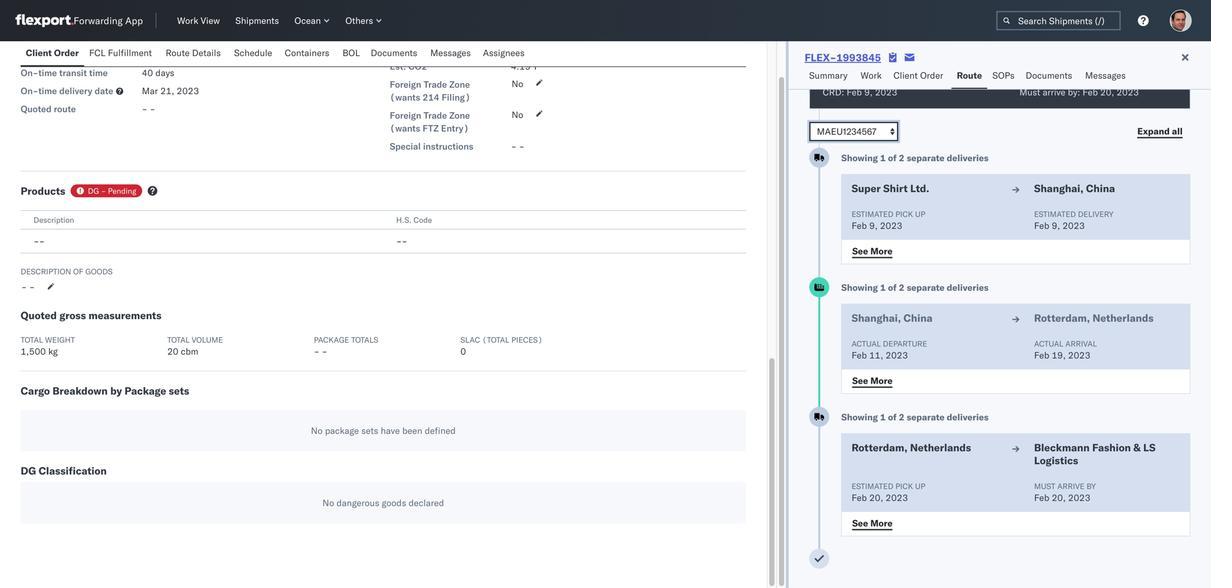 Task type: vqa. For each thing, say whether or not it's contained in the screenshot.
bottom CLEARANCE
no



Task type: describe. For each thing, give the bounding box(es) containing it.
actual for 19,
[[1034, 339, 1063, 349]]

1 horizontal spatial rotterdam,
[[1034, 311, 1090, 324]]

pending
[[108, 186, 136, 196]]

pieces)
[[511, 335, 543, 345]]

cbm
[[181, 346, 198, 357]]

route for route details
[[166, 47, 190, 58]]

sops
[[992, 70, 1015, 81]]

rate
[[21, 31, 40, 42]]

2023 inside estimated pick up feb 20, 2023
[[886, 492, 908, 503]]

breakdown
[[52, 384, 108, 397]]

actual arrival feb 19, 2023
[[1034, 339, 1097, 361]]

carbon offset status
[[390, 43, 476, 54]]

20, for estimated pick up feb 20, 2023
[[869, 492, 883, 503]]

0 horizontal spatial shanghai,
[[852, 311, 901, 324]]

9, inside estimated pick up feb 9, 2023
[[869, 220, 878, 231]]

goods for of
[[85, 267, 113, 276]]

flex-1993845
[[805, 51, 881, 64]]

0 horizontal spatial documents button
[[366, 41, 425, 66]]

9, inside the estimated delivery feb 9, 2023
[[1052, 220, 1060, 231]]

- - for quoted route
[[142, 103, 155, 114]]

1 -- from the left
[[34, 235, 45, 247]]

measurements
[[88, 309, 161, 322]]

of for shanghai,
[[888, 282, 897, 293]]

days
[[155, 67, 174, 78]]

40
[[142, 67, 153, 78]]

deliveries for super shirt ltd.
[[947, 152, 989, 163]]

2 for china
[[899, 282, 905, 293]]

0 horizontal spatial messages button
[[425, 41, 478, 66]]

time for delivery
[[38, 85, 57, 96]]

route button
[[952, 64, 987, 89]]

arrive for by
[[1057, 481, 1085, 491]]

super shirt ltd.
[[852, 182, 929, 195]]

cargo
[[21, 384, 50, 397]]

1993845
[[836, 51, 881, 64]]

(total
[[482, 335, 509, 345]]

20
[[167, 346, 178, 357]]

ls
[[1143, 441, 1156, 454]]

(wants for foreign trade zone (wants 214 filing)
[[390, 92, 420, 103]]

by for arrive
[[1087, 481, 1096, 491]]

forwarding app
[[74, 15, 143, 27]]

0 horizontal spatial china
[[904, 311, 933, 324]]

quoted container count
[[21, 49, 120, 60]]

client for the right client order button
[[893, 70, 918, 81]]

work for work view
[[177, 15, 198, 26]]

on-time delivery date
[[21, 85, 113, 96]]

0 horizontal spatial rotterdam, netherlands
[[852, 441, 971, 454]]

2 for netherlands
[[899, 411, 905, 423]]

have
[[381, 425, 400, 436]]

forwarding
[[74, 15, 123, 27]]

&
[[1134, 441, 1141, 454]]

ftz
[[423, 123, 439, 134]]

feb inside the estimated delivery feb 9, 2023
[[1034, 220, 1049, 231]]

dangerous
[[337, 497, 379, 509]]

quoted gross measurements
[[21, 309, 161, 322]]

fcl fulfillment button
[[84, 41, 161, 66]]

1 vertical spatial shanghai, china
[[852, 311, 933, 324]]

quoted for quoted gross measurements
[[21, 309, 57, 322]]

estimated delivery feb 9, 2023
[[1034, 209, 1114, 231]]

est.
[[390, 61, 406, 72]]

details
[[192, 47, 221, 58]]

up for netherlands
[[915, 481, 925, 491]]

4.19
[[511, 61, 531, 72]]

(wants for foreign trade zone (wants ftz entry)
[[390, 123, 420, 134]]

t
[[533, 61, 538, 72]]

not
[[511, 43, 526, 54]]

route details button
[[161, 41, 229, 66]]

on- for on-time delivery date
[[21, 85, 38, 96]]

trade for 214
[[424, 79, 447, 90]]

0 horizontal spatial client order button
[[21, 41, 84, 66]]

1 vertical spatial messages
[[1085, 70, 1126, 81]]

containers button
[[280, 41, 337, 66]]

- - for special instructions
[[511, 141, 525, 152]]

expand all
[[1137, 125, 1183, 137]]

must arrive by feb 20, 2023
[[1034, 481, 1096, 503]]

showing 1 of 2 separate deliveries for netherlands
[[841, 411, 989, 423]]

more for rotterdam,
[[870, 518, 893, 529]]

showing 1 of 2 separate deliveries for shirt
[[841, 152, 989, 163]]

2023 inside the estimated delivery feb 9, 2023
[[1063, 220, 1085, 231]]

1 horizontal spatial shanghai, china
[[1034, 182, 1115, 195]]

on- for on-time transit time
[[21, 67, 38, 78]]

foreign trade zone (wants ftz entry)
[[390, 110, 470, 134]]

ocean button
[[289, 12, 335, 29]]

time for transit
[[38, 67, 57, 78]]

see for shanghai, china
[[852, 375, 868, 386]]

actual for 11,
[[852, 339, 881, 349]]

entry)
[[441, 123, 469, 134]]

mar 21, 2023
[[142, 85, 199, 96]]

assignees
[[483, 47, 525, 58]]

0 horizontal spatial netherlands
[[910, 441, 971, 454]]

crd:
[[823, 86, 844, 98]]

quoted route
[[21, 103, 76, 114]]

weight
[[45, 335, 75, 345]]

work view
[[177, 15, 220, 26]]

20, for must arrive by: feb 20, 2023
[[1100, 86, 1114, 98]]

estimated pick up feb 9, 2023
[[852, 209, 925, 231]]

estimated pick up feb 20, 2023
[[852, 481, 925, 503]]

been
[[402, 425, 422, 436]]

4,
[[160, 31, 169, 42]]

fcl fulfillment
[[89, 47, 152, 58]]

up for shirt
[[915, 209, 925, 219]]

trade for ftz
[[424, 110, 447, 121]]

2023 inside estimated pick up feb 9, 2023
[[880, 220, 902, 231]]

app
[[125, 15, 143, 27]]

count
[[96, 49, 120, 60]]

crd: feb 9, 2023
[[823, 86, 897, 98]]

work for work
[[861, 70, 882, 81]]

separate for netherlands
[[907, 411, 945, 423]]

0 vertical spatial shanghai,
[[1034, 182, 1084, 195]]

logistics
[[1034, 454, 1078, 467]]

fashion
[[1092, 441, 1131, 454]]

offset
[[423, 43, 448, 54]]

container
[[54, 49, 94, 60]]

goods for dangerous
[[382, 497, 406, 509]]

on-time transit time
[[21, 67, 108, 78]]

rate expiration
[[21, 31, 84, 42]]

super
[[852, 182, 881, 195]]

1 horizontal spatial documents button
[[1021, 64, 1080, 89]]

showing for rotterdam, netherlands
[[841, 411, 878, 423]]

more for super
[[870, 245, 893, 257]]

1 vertical spatial package
[[125, 384, 166, 397]]

summary button
[[804, 64, 855, 89]]

2 -- from the left
[[396, 235, 407, 247]]

dg for dg - pending
[[88, 186, 99, 196]]

others button
[[340, 12, 387, 29]]

1 for shanghai,
[[880, 282, 886, 293]]

flexport. image
[[15, 14, 74, 27]]

1 horizontal spatial client order button
[[888, 64, 952, 89]]

code
[[414, 215, 432, 225]]

bol
[[343, 47, 360, 58]]

time up date
[[89, 67, 108, 78]]

mar for mar 4, 2023
[[142, 31, 158, 42]]

containers
[[285, 47, 329, 58]]

quoted for quoted container count
[[21, 49, 51, 60]]

zone for foreign trade zone (wants ftz entry)
[[449, 110, 470, 121]]

0 horizontal spatial rotterdam,
[[852, 441, 908, 454]]

separate for china
[[907, 282, 945, 293]]

kg
[[48, 346, 58, 357]]

see more button for rotterdam,
[[845, 514, 900, 533]]

mar for mar 21, 2023
[[142, 85, 158, 96]]

see more for shanghai,
[[852, 375, 893, 386]]

status
[[450, 43, 476, 54]]

schedule
[[234, 47, 272, 58]]

special
[[390, 141, 421, 152]]

mar 4, 2023
[[142, 31, 193, 42]]

view
[[201, 15, 220, 26]]



Task type: locate. For each thing, give the bounding box(es) containing it.
sets down 20
[[169, 384, 189, 397]]

0 vertical spatial foreign
[[390, 79, 421, 90]]

package
[[314, 335, 349, 345], [125, 384, 166, 397]]

1 vertical spatial showing
[[841, 282, 878, 293]]

1 horizontal spatial netherlands
[[1093, 311, 1154, 324]]

0 horizontal spatial documents
[[371, 47, 417, 58]]

2 showing from the top
[[841, 282, 878, 293]]

actual up 11,
[[852, 339, 881, 349]]

- - for quoted container count
[[142, 47, 155, 58]]

rotterdam, netherlands
[[1034, 311, 1154, 324], [852, 441, 971, 454]]

0 vertical spatial china
[[1086, 182, 1115, 195]]

arrive inside "must arrive by feb 20, 2023"
[[1057, 481, 1085, 491]]

0 horizontal spatial order
[[54, 47, 79, 58]]

defined
[[425, 425, 456, 436]]

1 horizontal spatial work
[[861, 70, 882, 81]]

mar left 4,
[[142, 31, 158, 42]]

fcl
[[89, 47, 106, 58]]

0 horizontal spatial goods
[[85, 267, 113, 276]]

bleckmann
[[1034, 441, 1090, 454]]

0 vertical spatial must
[[1020, 86, 1040, 98]]

-
[[142, 47, 147, 58], [150, 47, 155, 58], [142, 103, 147, 114], [150, 103, 155, 114], [511, 141, 517, 152], [519, 141, 525, 152], [101, 186, 106, 196], [34, 235, 39, 247], [39, 235, 45, 247], [396, 235, 402, 247], [402, 235, 407, 247], [21, 281, 27, 292], [29, 281, 35, 292], [314, 346, 319, 357], [322, 346, 327, 357]]

3 see more from the top
[[852, 518, 893, 529]]

client order
[[26, 47, 79, 58], [893, 70, 943, 81]]

1 showing 1 of 2 separate deliveries from the top
[[841, 152, 989, 163]]

documents up est.
[[371, 47, 417, 58]]

21,
[[160, 85, 174, 96]]

no dangerous goods declared
[[322, 497, 444, 509]]

1 horizontal spatial shanghai,
[[1034, 182, 1084, 195]]

0 horizontal spatial messages
[[430, 47, 471, 58]]

trade inside foreign trade zone (wants 214 filing)
[[424, 79, 447, 90]]

0 vertical spatial pick
[[895, 209, 913, 219]]

bol button
[[337, 41, 366, 66]]

package inside package totals - -
[[314, 335, 349, 345]]

0 horizontal spatial route
[[166, 47, 190, 58]]

(wants up special
[[390, 123, 420, 134]]

1 (wants from the top
[[390, 92, 420, 103]]

trade up ftz in the left top of the page
[[424, 110, 447, 121]]

others
[[345, 15, 373, 26]]

1 vertical spatial zone
[[449, 110, 470, 121]]

delivery inside the estimated delivery feb 9, 2023
[[1078, 209, 1114, 219]]

1 vertical spatial shanghai,
[[852, 311, 901, 324]]

--
[[34, 235, 45, 247], [396, 235, 407, 247]]

est. co2
[[390, 61, 427, 72]]

gross
[[59, 309, 86, 322]]

messages up must arrive by: feb 20, 2023
[[1085, 70, 1126, 81]]

1 vertical spatial must
[[1034, 481, 1055, 491]]

0 vertical spatial route
[[166, 47, 190, 58]]

2 foreign from the top
[[390, 110, 421, 121]]

2 deliveries from the top
[[947, 282, 989, 293]]

client order down rate expiration
[[26, 47, 79, 58]]

total up 1,500
[[21, 335, 43, 345]]

0 vertical spatial description
[[34, 215, 74, 225]]

11,
[[869, 350, 883, 361]]

19,
[[1052, 350, 1066, 361]]

shanghai, china up departure
[[852, 311, 933, 324]]

0 vertical spatial see
[[852, 245, 868, 257]]

1 see more button from the top
[[845, 242, 900, 261]]

2 showing 1 of 2 separate deliveries from the top
[[841, 282, 989, 293]]

3 separate from the top
[[907, 411, 945, 423]]

rotterdam, netherlands up arrival
[[1034, 311, 1154, 324]]

no
[[512, 78, 523, 89], [512, 109, 523, 120], [311, 425, 323, 436], [322, 497, 334, 509]]

1 for super
[[880, 152, 886, 163]]

3 showing 1 of 2 separate deliveries from the top
[[841, 411, 989, 423]]

1 mar from the top
[[142, 31, 158, 42]]

see down estimated pick up feb 9, 2023
[[852, 245, 868, 257]]

0 vertical spatial documents
[[371, 47, 417, 58]]

0 vertical spatial rotterdam, netherlands
[[1034, 311, 1154, 324]]

arrive down logistics
[[1057, 481, 1085, 491]]

sets left have
[[361, 425, 378, 436]]

3 2 from the top
[[899, 411, 905, 423]]

shipments link
[[230, 12, 284, 29]]

0 vertical spatial rotterdam,
[[1034, 311, 1090, 324]]

route for route
[[957, 70, 982, 81]]

1 more from the top
[[870, 245, 893, 257]]

see more button
[[845, 242, 900, 261], [845, 371, 900, 391], [845, 514, 900, 533]]

summary
[[809, 70, 848, 81]]

foreign for foreign trade zone (wants ftz entry)
[[390, 110, 421, 121]]

3 showing from the top
[[841, 411, 878, 423]]

china up departure
[[904, 311, 933, 324]]

must down logistics
[[1034, 481, 1055, 491]]

client for the leftmost client order button
[[26, 47, 52, 58]]

1 vertical spatial dg
[[21, 464, 36, 477]]

0 vertical spatial package
[[314, 335, 349, 345]]

rotterdam, netherlands up estimated pick up feb 20, 2023
[[852, 441, 971, 454]]

client order button right 1993845
[[888, 64, 952, 89]]

pick for shirt
[[895, 209, 913, 219]]

h.s.
[[396, 215, 412, 225]]

feb inside estimated pick up feb 9, 2023
[[852, 220, 867, 231]]

1 pick from the top
[[895, 209, 913, 219]]

pick inside estimated pick up feb 9, 2023
[[895, 209, 913, 219]]

order for the right client order button
[[920, 70, 943, 81]]

1 horizontal spatial order
[[920, 70, 943, 81]]

filing)
[[442, 92, 471, 103]]

2 pick from the top
[[895, 481, 913, 491]]

2023 inside actual departure feb 11, 2023
[[886, 350, 908, 361]]

dg left classification
[[21, 464, 36, 477]]

zone inside foreign trade zone (wants 214 filing)
[[449, 79, 470, 90]]

foreign inside foreign trade zone (wants 214 filing)
[[390, 79, 421, 90]]

arrive for by:
[[1043, 86, 1066, 98]]

see more button down estimated pick up feb 9, 2023
[[845, 242, 900, 261]]

volume
[[192, 335, 223, 345]]

china
[[1086, 182, 1115, 195], [904, 311, 933, 324]]

estimated inside estimated pick up feb 9, 2023
[[852, 209, 893, 219]]

1 horizontal spatial delivery
[[1078, 209, 1114, 219]]

see more button for super
[[845, 242, 900, 261]]

2 for shirt
[[899, 152, 905, 163]]

must inside "must arrive by feb 20, 2023"
[[1034, 481, 1055, 491]]

total weight 1,500 kg
[[21, 335, 75, 357]]

(wants inside foreign trade zone (wants 214 filing)
[[390, 92, 420, 103]]

20, for must arrive by feb 20, 2023
[[1052, 492, 1066, 503]]

1 horizontal spatial china
[[1086, 182, 1115, 195]]

1 horizontal spatial messages button
[[1080, 64, 1133, 89]]

1 horizontal spatial sets
[[361, 425, 378, 436]]

see down actual departure feb 11, 2023
[[852, 375, 868, 386]]

goods up the quoted gross measurements
[[85, 267, 113, 276]]

foreign inside the foreign trade zone (wants ftz entry)
[[390, 110, 421, 121]]

0 vertical spatial work
[[177, 15, 198, 26]]

shipments
[[235, 15, 279, 26]]

0 vertical spatial goods
[[85, 267, 113, 276]]

rotterdam, up estimated pick up feb 20, 2023
[[852, 441, 908, 454]]

0 vertical spatial deliveries
[[947, 152, 989, 163]]

shanghai, up the estimated delivery feb 9, 2023
[[1034, 182, 1084, 195]]

1 vertical spatial sets
[[361, 425, 378, 436]]

2 2 from the top
[[899, 282, 905, 293]]

see more for super
[[852, 245, 893, 257]]

quoted down rate
[[21, 49, 51, 60]]

must arrive by: feb 20, 2023
[[1020, 86, 1139, 98]]

time left 'transit'
[[38, 67, 57, 78]]

description down products
[[34, 215, 74, 225]]

1 horizontal spatial package
[[314, 335, 349, 345]]

ltd.
[[910, 182, 929, 195]]

1 see more from the top
[[852, 245, 893, 257]]

pick for netherlands
[[895, 481, 913, 491]]

2 more from the top
[[870, 375, 893, 386]]

0 vertical spatial sets
[[169, 384, 189, 397]]

more for shanghai,
[[870, 375, 893, 386]]

2 total from the left
[[167, 335, 190, 345]]

1 horizontal spatial dg
[[88, 186, 99, 196]]

0 horizontal spatial client order
[[26, 47, 79, 58]]

2 actual from the left
[[1034, 339, 1063, 349]]

estimated inside estimated pick up feb 20, 2023
[[852, 481, 893, 491]]

more down estimated pick up feb 9, 2023
[[870, 245, 893, 257]]

see for rotterdam, netherlands
[[852, 518, 868, 529]]

pick inside estimated pick up feb 20, 2023
[[895, 481, 913, 491]]

rotterdam, up actual arrival feb 19, 2023
[[1034, 311, 1090, 324]]

0 vertical spatial by
[[110, 384, 122, 397]]

route left "sops"
[[957, 70, 982, 81]]

actual inside actual arrival feb 19, 2023
[[1034, 339, 1063, 349]]

1 total from the left
[[21, 335, 43, 345]]

fulfillment
[[108, 47, 152, 58]]

bleckmann fashion & ls logistics
[[1034, 441, 1156, 467]]

1 up departure
[[880, 282, 886, 293]]

(wants inside the foreign trade zone (wants ftz entry)
[[390, 123, 420, 134]]

dg
[[88, 186, 99, 196], [21, 464, 36, 477]]

client order button up on-time transit time
[[21, 41, 84, 66]]

1 vertical spatial client order
[[893, 70, 943, 81]]

2 vertical spatial see more button
[[845, 514, 900, 533]]

netherlands
[[1093, 311, 1154, 324], [910, 441, 971, 454]]

dg - pending
[[88, 186, 136, 196]]

not enrolled
[[511, 43, 562, 54]]

actual
[[852, 339, 881, 349], [1034, 339, 1063, 349]]

expiration
[[42, 31, 84, 42]]

total for total volume
[[167, 335, 190, 345]]

1 up from the top
[[915, 209, 925, 219]]

see more button down estimated pick up feb 20, 2023
[[845, 514, 900, 533]]

1 vertical spatial goods
[[382, 497, 406, 509]]

see more for rotterdam,
[[852, 518, 893, 529]]

1 horizontal spatial documents
[[1026, 70, 1072, 81]]

0 vertical spatial more
[[870, 245, 893, 257]]

quoted up total weight 1,500 kg
[[21, 309, 57, 322]]

1 horizontal spatial total
[[167, 335, 190, 345]]

0 horizontal spatial by
[[110, 384, 122, 397]]

h.s. code
[[396, 215, 432, 225]]

must for must arrive by: feb 20, 2023
[[1020, 86, 1040, 98]]

up inside estimated pick up feb 20, 2023
[[915, 481, 925, 491]]

dg for dg classification
[[21, 464, 36, 477]]

1 horizontal spatial by
[[1087, 481, 1096, 491]]

3 quoted from the top
[[21, 309, 57, 322]]

1 trade from the top
[[424, 79, 447, 90]]

1 on- from the top
[[21, 67, 38, 78]]

total inside total weight 1,500 kg
[[21, 335, 43, 345]]

time up quoted route on the top of the page
[[38, 85, 57, 96]]

0 vertical spatial order
[[54, 47, 79, 58]]

order for the leftmost client order button
[[54, 47, 79, 58]]

2 quoted from the top
[[21, 103, 51, 114]]

slac (total pieces) 0
[[460, 335, 543, 357]]

estimated for netherlands
[[852, 481, 893, 491]]

time
[[38, 67, 57, 78], [89, 67, 108, 78], [38, 85, 57, 96]]

description for description
[[34, 215, 74, 225]]

total volume
[[167, 335, 223, 345]]

ocean
[[295, 15, 321, 26]]

2 1 from the top
[[880, 282, 886, 293]]

0 vertical spatial 1
[[880, 152, 886, 163]]

must left by:
[[1020, 86, 1040, 98]]

1 horizontal spatial client
[[893, 70, 918, 81]]

0 vertical spatial (wants
[[390, 92, 420, 103]]

by right breakdown
[[110, 384, 122, 397]]

1 showing from the top
[[841, 152, 878, 163]]

1 2 from the top
[[899, 152, 905, 163]]

2 up from the top
[[915, 481, 925, 491]]

1 vertical spatial 2
[[899, 282, 905, 293]]

0 horizontal spatial total
[[21, 335, 43, 345]]

zone up entry)
[[449, 110, 470, 121]]

0 vertical spatial showing
[[841, 152, 878, 163]]

description up gross
[[21, 267, 71, 276]]

40 days
[[142, 67, 174, 78]]

- -
[[142, 47, 155, 58], [142, 103, 155, 114], [511, 141, 525, 152], [21, 281, 35, 292]]

description of goods
[[21, 267, 113, 276]]

1 horizontal spatial messages
[[1085, 70, 1126, 81]]

(wants
[[390, 92, 420, 103], [390, 123, 420, 134]]

deliveries for shanghai, china
[[947, 282, 989, 293]]

1 foreign from the top
[[390, 79, 421, 90]]

zone inside the foreign trade zone (wants ftz entry)
[[449, 110, 470, 121]]

must for must arrive by feb 20, 2023
[[1034, 481, 1055, 491]]

1 1 from the top
[[880, 152, 886, 163]]

feb
[[847, 86, 862, 98], [1083, 86, 1098, 98], [852, 220, 867, 231], [1034, 220, 1049, 231], [852, 350, 867, 361], [1034, 350, 1049, 361], [852, 492, 867, 503], [1034, 492, 1049, 503]]

foreign for foreign trade zone (wants 214 filing)
[[390, 79, 421, 90]]

carbon
[[390, 43, 421, 54]]

see more button down 11,
[[845, 371, 900, 391]]

see more down estimated pick up feb 20, 2023
[[852, 518, 893, 529]]

shanghai, up actual departure feb 11, 2023
[[852, 311, 901, 324]]

1 quoted from the top
[[21, 49, 51, 60]]

shanghai, china up the estimated delivery feb 9, 2023
[[1034, 182, 1115, 195]]

see more down estimated pick up feb 9, 2023
[[852, 245, 893, 257]]

2 trade from the top
[[424, 110, 447, 121]]

feb inside estimated pick up feb 20, 2023
[[852, 492, 867, 503]]

feb inside actual arrival feb 19, 2023
[[1034, 350, 1049, 361]]

3 deliveries from the top
[[947, 411, 989, 423]]

trade inside the foreign trade zone (wants ftz entry)
[[424, 110, 447, 121]]

0 horizontal spatial delivery
[[59, 85, 92, 96]]

1 vertical spatial rotterdam, netherlands
[[852, 441, 971, 454]]

1 vertical spatial arrive
[[1057, 481, 1085, 491]]

0 horizontal spatial 20,
[[869, 492, 883, 503]]

2 on- from the top
[[21, 85, 38, 96]]

1 vertical spatial see
[[852, 375, 868, 386]]

goods left declared
[[382, 497, 406, 509]]

slac
[[460, 335, 480, 345]]

cargo breakdown by package sets
[[21, 384, 189, 397]]

foreign down est. co2
[[390, 79, 421, 90]]

client order right work button
[[893, 70, 943, 81]]

1 vertical spatial see more
[[852, 375, 893, 386]]

trade up 214 in the left of the page
[[424, 79, 447, 90]]

see for super shirt ltd.
[[852, 245, 868, 257]]

total for total weight 1,500 kg
[[21, 335, 43, 345]]

foreign
[[390, 79, 421, 90], [390, 110, 421, 121]]

0 vertical spatial showing 1 of 2 separate deliveries
[[841, 152, 989, 163]]

1 for rotterdam,
[[880, 411, 886, 423]]

showing for super shirt ltd.
[[841, 152, 878, 163]]

1 vertical spatial up
[[915, 481, 925, 491]]

2
[[899, 152, 905, 163], [899, 282, 905, 293], [899, 411, 905, 423]]

0 horizontal spatial actual
[[852, 339, 881, 349]]

declared
[[409, 497, 444, 509]]

see down estimated pick up feb 20, 2023
[[852, 518, 868, 529]]

2 see more from the top
[[852, 375, 893, 386]]

foreign up special
[[390, 110, 421, 121]]

showing 1 of 2 separate deliveries for china
[[841, 282, 989, 293]]

1 up super shirt ltd.
[[880, 152, 886, 163]]

2 see more button from the top
[[845, 371, 900, 391]]

flex-
[[805, 51, 836, 64]]

messages up foreign trade zone (wants 214 filing)
[[430, 47, 471, 58]]

work
[[177, 15, 198, 26], [861, 70, 882, 81]]

route down mar 4, 2023
[[166, 47, 190, 58]]

of for rotterdam,
[[888, 411, 897, 423]]

estimated
[[852, 209, 893, 219], [1034, 209, 1076, 219], [852, 481, 893, 491]]

20, inside "must arrive by feb 20, 2023"
[[1052, 492, 1066, 503]]

2 zone from the top
[[449, 110, 470, 121]]

0 vertical spatial client order
[[26, 47, 79, 58]]

1 horizontal spatial client order
[[893, 70, 943, 81]]

3 see more button from the top
[[845, 514, 900, 533]]

1 zone from the top
[[449, 79, 470, 90]]

1 vertical spatial pick
[[895, 481, 913, 491]]

china up the estimated delivery feb 9, 2023
[[1086, 182, 1115, 195]]

1 vertical spatial netherlands
[[910, 441, 971, 454]]

pick
[[895, 209, 913, 219], [895, 481, 913, 491]]

0 vertical spatial trade
[[424, 79, 447, 90]]

-- up the description of goods
[[34, 235, 45, 247]]

1 vertical spatial showing 1 of 2 separate deliveries
[[841, 282, 989, 293]]

of for super
[[888, 152, 897, 163]]

1 vertical spatial work
[[861, 70, 882, 81]]

see more down 11,
[[852, 375, 893, 386]]

arrival
[[1065, 339, 1097, 349]]

instructions
[[423, 141, 473, 152]]

dg left the "pending"
[[88, 186, 99, 196]]

by inside "must arrive by feb 20, 2023"
[[1087, 481, 1096, 491]]

quoted left route in the top of the page
[[21, 103, 51, 114]]

by:
[[1068, 86, 1080, 98]]

on-
[[21, 67, 38, 78], [21, 85, 38, 96]]

3 see from the top
[[852, 518, 868, 529]]

by down bleckmann fashion & ls logistics
[[1087, 481, 1096, 491]]

0 horizontal spatial dg
[[21, 464, 36, 477]]

1 vertical spatial documents
[[1026, 70, 1072, 81]]

up inside estimated pick up feb 9, 2023
[[915, 209, 925, 219]]

1 vertical spatial quoted
[[21, 103, 51, 114]]

more down 11,
[[870, 375, 893, 386]]

2 separate from the top
[[907, 282, 945, 293]]

mar left 21,
[[142, 85, 158, 96]]

0 vertical spatial up
[[915, 209, 925, 219]]

feb inside "must arrive by feb 20, 2023"
[[1034, 492, 1049, 503]]

1 actual from the left
[[852, 339, 881, 349]]

2 vertical spatial more
[[870, 518, 893, 529]]

1 vertical spatial see more button
[[845, 371, 900, 391]]

zone for foreign trade zone (wants 214 filing)
[[449, 79, 470, 90]]

showing for shanghai, china
[[841, 282, 878, 293]]

2023 inside actual arrival feb 19, 2023
[[1068, 350, 1091, 361]]

1 vertical spatial more
[[870, 375, 893, 386]]

1 down 11,
[[880, 411, 886, 423]]

0 vertical spatial messages
[[430, 47, 471, 58]]

1 horizontal spatial --
[[396, 235, 407, 247]]

20, inside estimated pick up feb 20, 2023
[[869, 492, 883, 503]]

0 horizontal spatial package
[[125, 384, 166, 397]]

1 separate from the top
[[907, 152, 945, 163]]

up
[[915, 209, 925, 219], [915, 481, 925, 491]]

1
[[880, 152, 886, 163], [880, 282, 886, 293], [880, 411, 886, 423]]

-- down the h.s.
[[396, 235, 407, 247]]

zone up filing)
[[449, 79, 470, 90]]

actual inside actual departure feb 11, 2023
[[852, 339, 881, 349]]

departure
[[883, 339, 927, 349]]

description for description of goods
[[21, 267, 71, 276]]

0 horizontal spatial sets
[[169, 384, 189, 397]]

assignees button
[[478, 41, 532, 66]]

on- down rate
[[21, 67, 38, 78]]

estimated inside the estimated delivery feb 9, 2023
[[1034, 209, 1076, 219]]

Search Shipments (/) text field
[[996, 11, 1121, 30]]

of
[[888, 152, 897, 163], [73, 267, 83, 276], [888, 282, 897, 293], [888, 411, 897, 423]]

quoted for quoted route
[[21, 103, 51, 114]]

client down rate
[[26, 47, 52, 58]]

work button
[[855, 64, 888, 89]]

(wants left 214 in the left of the page
[[390, 92, 420, 103]]

3 1 from the top
[[880, 411, 886, 423]]

see more button for shanghai,
[[845, 371, 900, 391]]

enrolled
[[528, 43, 562, 54]]

by for breakdown
[[110, 384, 122, 397]]

2 horizontal spatial 20,
[[1100, 86, 1114, 98]]

arrive left by:
[[1043, 86, 1066, 98]]

1 vertical spatial china
[[904, 311, 933, 324]]

actual up 19,
[[1034, 339, 1063, 349]]

1,500
[[21, 346, 46, 357]]

2 vertical spatial 1
[[880, 411, 886, 423]]

1 vertical spatial rotterdam,
[[852, 441, 908, 454]]

1 deliveries from the top
[[947, 152, 989, 163]]

2023 inside "must arrive by feb 20, 2023"
[[1068, 492, 1091, 503]]

2 (wants from the top
[[390, 123, 420, 134]]

work view link
[[172, 12, 225, 29]]

1 see from the top
[[852, 245, 868, 257]]

on- up quoted route on the top of the page
[[21, 85, 38, 96]]

total up 20
[[167, 335, 190, 345]]

0 vertical spatial quoted
[[21, 49, 51, 60]]

separate for shirt
[[907, 152, 945, 163]]

2 vertical spatial quoted
[[21, 309, 57, 322]]

0 vertical spatial on-
[[21, 67, 38, 78]]

work up crd: feb 9, 2023
[[861, 70, 882, 81]]

totals
[[351, 335, 378, 345]]

estimated for shirt
[[852, 209, 893, 219]]

work left view at the top of page
[[177, 15, 198, 26]]

2 vertical spatial see
[[852, 518, 868, 529]]

order down expiration
[[54, 47, 79, 58]]

classification
[[39, 464, 107, 477]]

more down estimated pick up feb 20, 2023
[[870, 518, 893, 529]]

feb inside actual departure feb 11, 2023
[[852, 350, 867, 361]]

1 horizontal spatial goods
[[382, 497, 406, 509]]

3 more from the top
[[870, 518, 893, 529]]

documents up by:
[[1026, 70, 1072, 81]]

deliveries for rotterdam, netherlands
[[947, 411, 989, 423]]

work inside button
[[861, 70, 882, 81]]

by
[[110, 384, 122, 397], [1087, 481, 1096, 491]]

2 see from the top
[[852, 375, 868, 386]]

client right work button
[[893, 70, 918, 81]]

order left route button
[[920, 70, 943, 81]]

1 vertical spatial deliveries
[[947, 282, 989, 293]]

total
[[21, 335, 43, 345], [167, 335, 190, 345]]

showing
[[841, 152, 878, 163], [841, 282, 878, 293], [841, 411, 878, 423]]

2 mar from the top
[[142, 85, 158, 96]]



